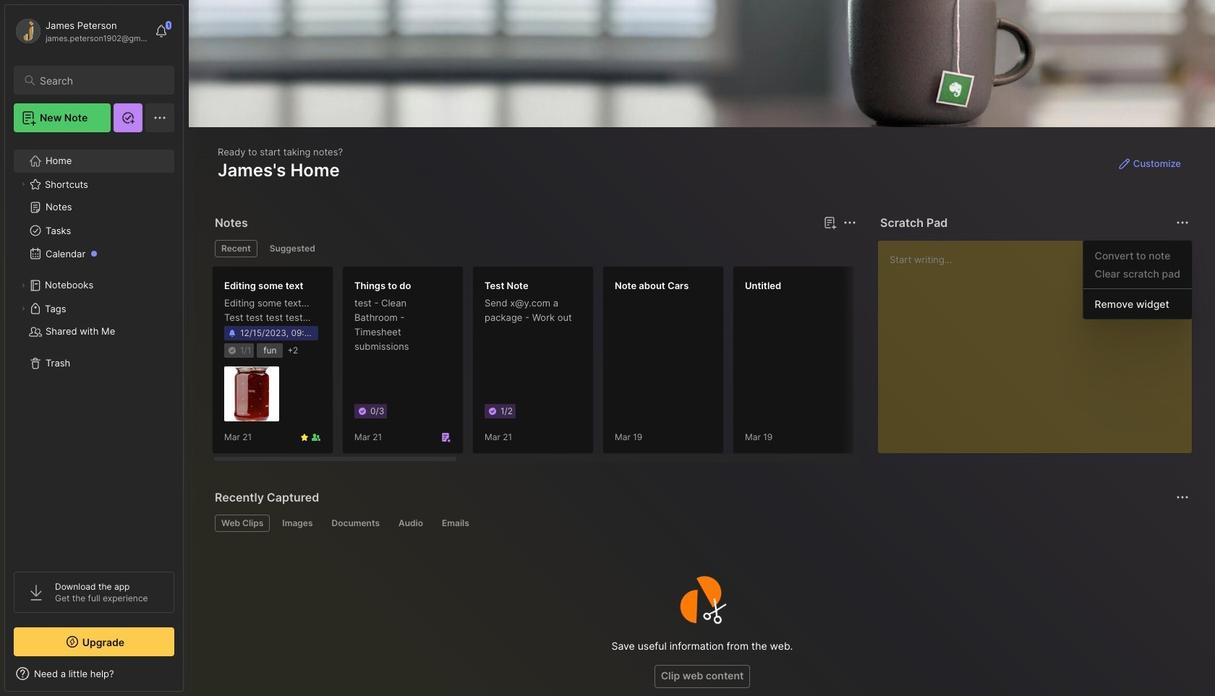 Task type: vqa. For each thing, say whether or not it's contained in the screenshot.
TAB
yes



Task type: describe. For each thing, give the bounding box(es) containing it.
dropdown list menu
[[1084, 247, 1193, 313]]

more actions image
[[1174, 214, 1192, 232]]

1 tab list from the top
[[215, 240, 855, 258]]

expand notebooks image
[[19, 282, 27, 290]]

click to collapse image
[[183, 670, 194, 687]]

0 vertical spatial more actions image
[[842, 214, 859, 232]]

none search field inside the main element
[[40, 72, 161, 89]]



Task type: locate. For each thing, give the bounding box(es) containing it.
0 horizontal spatial more actions image
[[842, 214, 859, 232]]

Search text field
[[40, 74, 161, 88]]

thumbnail image
[[224, 367, 279, 422]]

WHAT'S NEW field
[[5, 663, 183, 686]]

1 vertical spatial tab list
[[215, 515, 1188, 533]]

tree inside the main element
[[5, 141, 183, 559]]

More actions field
[[840, 213, 860, 233], [1173, 213, 1193, 233], [1173, 488, 1193, 508]]

None search field
[[40, 72, 161, 89]]

Account field
[[14, 17, 148, 46]]

tree
[[5, 141, 183, 559]]

tab list
[[215, 240, 855, 258], [215, 515, 1188, 533]]

1 vertical spatial more actions image
[[1174, 489, 1192, 507]]

expand tags image
[[19, 305, 27, 313]]

0 vertical spatial tab list
[[215, 240, 855, 258]]

row group
[[212, 266, 1216, 463]]

main element
[[0, 0, 188, 697]]

Start writing… text field
[[890, 241, 1192, 442]]

more actions image
[[842, 214, 859, 232], [1174, 489, 1192, 507]]

1 horizontal spatial more actions image
[[1174, 489, 1192, 507]]

tab
[[215, 240, 257, 258], [263, 240, 322, 258], [215, 515, 270, 533], [276, 515, 319, 533], [325, 515, 386, 533], [392, 515, 430, 533], [436, 515, 476, 533]]

2 tab list from the top
[[215, 515, 1188, 533]]



